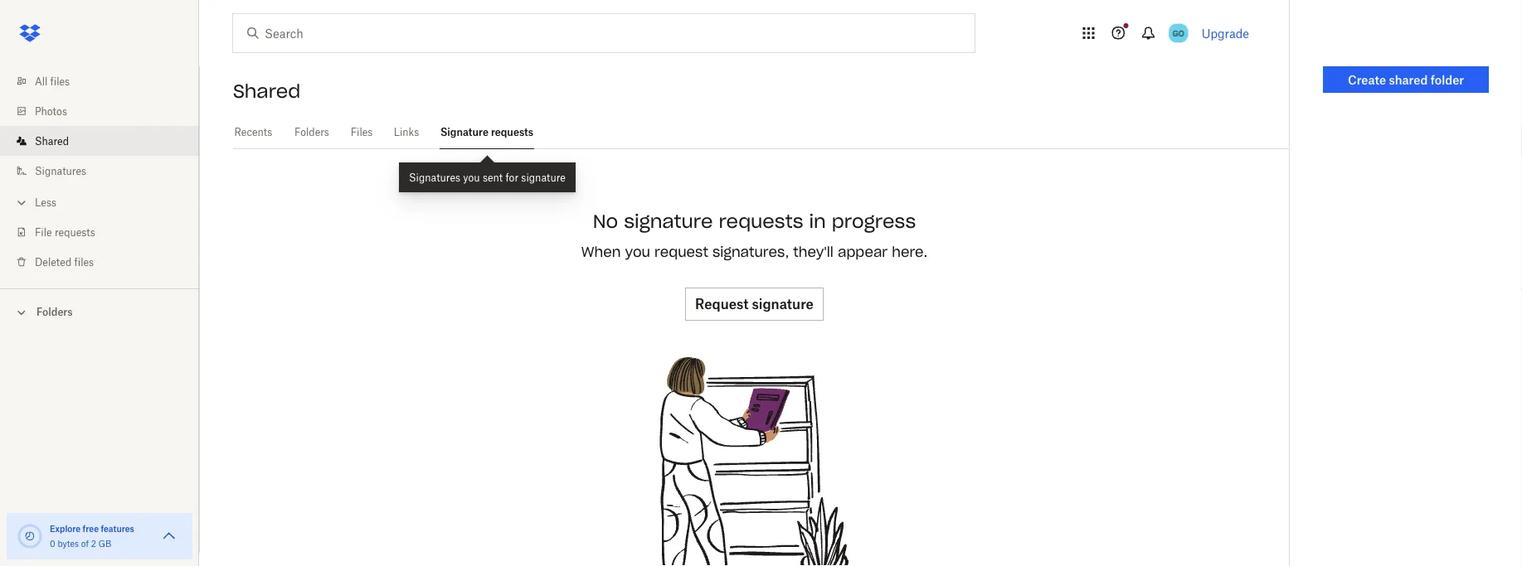 Task type: describe. For each thing, give the bounding box(es) containing it.
files for all files
[[50, 75, 70, 88]]

go button
[[1166, 20, 1192, 46]]

signature for no signature requests in progress
[[624, 210, 713, 233]]

when you request signatures, they'll appear here.
[[582, 243, 928, 260]]

tab list containing recents
[[233, 116, 1290, 149]]

signatures for signatures you sent for signature
[[409, 171, 461, 184]]

signature requests
[[441, 126, 534, 139]]

quota usage element
[[17, 524, 43, 550]]

when
[[582, 243, 621, 260]]

request
[[655, 243, 709, 260]]

bytes
[[58, 539, 79, 549]]

all files
[[35, 75, 70, 88]]

0
[[50, 539, 55, 549]]

create shared folder button
[[1324, 66, 1490, 93]]

progress
[[832, 210, 916, 233]]

signature for request signature
[[752, 296, 814, 312]]

create shared folder
[[1349, 73, 1465, 87]]

no
[[593, 210, 618, 233]]

gb
[[98, 539, 111, 549]]

explore free features 0 bytes of 2 gb
[[50, 524, 134, 549]]

0 vertical spatial signature
[[521, 171, 566, 184]]

of
[[81, 539, 89, 549]]

recents link
[[233, 116, 274, 147]]

signatures you sent for signature
[[409, 171, 566, 184]]

create
[[1349, 73, 1387, 87]]

links
[[394, 126, 419, 139]]

illustration of an empty shelf image
[[630, 354, 879, 567]]

no signature requests in progress
[[593, 210, 916, 233]]

less image
[[13, 195, 30, 211]]

files for deleted files
[[74, 256, 94, 268]]

list containing all files
[[0, 56, 199, 289]]

signatures for signatures
[[35, 165, 86, 177]]

folders inside folders link
[[295, 126, 329, 139]]

explore
[[50, 524, 81, 534]]

you for sent
[[463, 171, 480, 184]]

you for request
[[625, 243, 651, 260]]

upgrade link
[[1202, 26, 1250, 40]]

in
[[810, 210, 826, 233]]

file requests link
[[13, 217, 199, 247]]

2
[[91, 539, 96, 549]]

sent
[[483, 171, 503, 184]]

file requests
[[35, 226, 95, 239]]

go
[[1173, 28, 1185, 38]]



Task type: vqa. For each thing, say whether or not it's contained in the screenshot.
the topmost Dropbox.
no



Task type: locate. For each thing, give the bounding box(es) containing it.
shared list item
[[0, 126, 199, 156]]

1 vertical spatial folders
[[37, 306, 73, 319]]

1 horizontal spatial folders
[[295, 126, 329, 139]]

requests
[[491, 126, 534, 139], [719, 210, 804, 233], [55, 226, 95, 239]]

0 vertical spatial shared
[[233, 80, 301, 103]]

signature
[[521, 171, 566, 184], [624, 210, 713, 233], [752, 296, 814, 312]]

0 horizontal spatial requests
[[55, 226, 95, 239]]

features
[[101, 524, 134, 534]]

requests inside "link"
[[491, 126, 534, 139]]

folder
[[1431, 73, 1465, 87]]

requests right file on the top of the page
[[55, 226, 95, 239]]

1 vertical spatial signature
[[624, 210, 713, 233]]

folders link
[[294, 116, 330, 147]]

signatures
[[35, 165, 86, 177], [409, 171, 461, 184]]

signature down 'when you request signatures, they'll appear here.'
[[752, 296, 814, 312]]

folders down deleted
[[37, 306, 73, 319]]

requests up for
[[491, 126, 534, 139]]

for
[[506, 171, 519, 184]]

upgrade
[[1202, 26, 1250, 40]]

files
[[351, 126, 373, 139]]

signatures link
[[13, 156, 199, 186]]

1 vertical spatial you
[[625, 243, 651, 260]]

appear
[[838, 243, 888, 260]]

1 horizontal spatial requests
[[491, 126, 534, 139]]

2 horizontal spatial requests
[[719, 210, 804, 233]]

0 vertical spatial folders
[[295, 126, 329, 139]]

here.
[[892, 243, 928, 260]]

they'll
[[794, 243, 834, 260]]

requests for signature requests
[[491, 126, 534, 139]]

request
[[696, 296, 749, 312]]

files link
[[350, 116, 373, 147]]

signatures up the less
[[35, 165, 86, 177]]

file
[[35, 226, 52, 239]]

deleted
[[35, 256, 72, 268]]

0 vertical spatial you
[[463, 171, 480, 184]]

deleted files
[[35, 256, 94, 268]]

tab list
[[233, 116, 1290, 149]]

shared
[[233, 80, 301, 103], [35, 135, 69, 147]]

shared down photos
[[35, 135, 69, 147]]

photos link
[[13, 96, 199, 126]]

requests inside list
[[55, 226, 95, 239]]

files right all
[[50, 75, 70, 88]]

request signature
[[696, 296, 814, 312]]

Search in folder "Dropbox" text field
[[265, 24, 941, 42]]

links link
[[393, 116, 420, 147]]

less
[[35, 196, 56, 209]]

requests up 'when you request signatures, they'll appear here.'
[[719, 210, 804, 233]]

1 vertical spatial files
[[74, 256, 94, 268]]

0 horizontal spatial shared
[[35, 135, 69, 147]]

1 horizontal spatial shared
[[233, 80, 301, 103]]

shared inside list item
[[35, 135, 69, 147]]

deleted files link
[[13, 247, 199, 277]]

photos
[[35, 105, 67, 117]]

all files link
[[13, 66, 199, 96]]

signature requests link
[[440, 116, 534, 147]]

list
[[0, 56, 199, 289]]

1 vertical spatial shared
[[35, 135, 69, 147]]

1 horizontal spatial you
[[625, 243, 651, 260]]

signature inside button
[[752, 296, 814, 312]]

folders
[[295, 126, 329, 139], [37, 306, 73, 319]]

1 horizontal spatial signature
[[624, 210, 713, 233]]

2 horizontal spatial signature
[[752, 296, 814, 312]]

0 horizontal spatial you
[[463, 171, 480, 184]]

0 horizontal spatial signature
[[521, 171, 566, 184]]

you right when
[[625, 243, 651, 260]]

shared link
[[13, 126, 199, 156]]

files
[[50, 75, 70, 88], [74, 256, 94, 268]]

free
[[83, 524, 99, 534]]

signatures,
[[713, 243, 789, 260]]

0 horizontal spatial files
[[50, 75, 70, 88]]

folders left files
[[295, 126, 329, 139]]

recents
[[235, 126, 272, 139]]

0 horizontal spatial folders
[[37, 306, 73, 319]]

you left sent
[[463, 171, 480, 184]]

requests for file requests
[[55, 226, 95, 239]]

shared up recents link
[[233, 80, 301, 103]]

0 vertical spatial files
[[50, 75, 70, 88]]

files right deleted
[[74, 256, 94, 268]]

all
[[35, 75, 48, 88]]

dropbox image
[[13, 17, 46, 50]]

you
[[463, 171, 480, 184], [625, 243, 651, 260]]

folders button
[[0, 300, 199, 324]]

shared
[[1390, 73, 1429, 87]]

signature right for
[[521, 171, 566, 184]]

signatures down links
[[409, 171, 461, 184]]

1 horizontal spatial signatures
[[409, 171, 461, 184]]

folders inside button
[[37, 306, 73, 319]]

signatures inside list
[[35, 165, 86, 177]]

0 horizontal spatial signatures
[[35, 165, 86, 177]]

request signature button
[[686, 288, 824, 321]]

signature up request
[[624, 210, 713, 233]]

signature
[[441, 126, 489, 139]]

1 horizontal spatial files
[[74, 256, 94, 268]]

2 vertical spatial signature
[[752, 296, 814, 312]]



